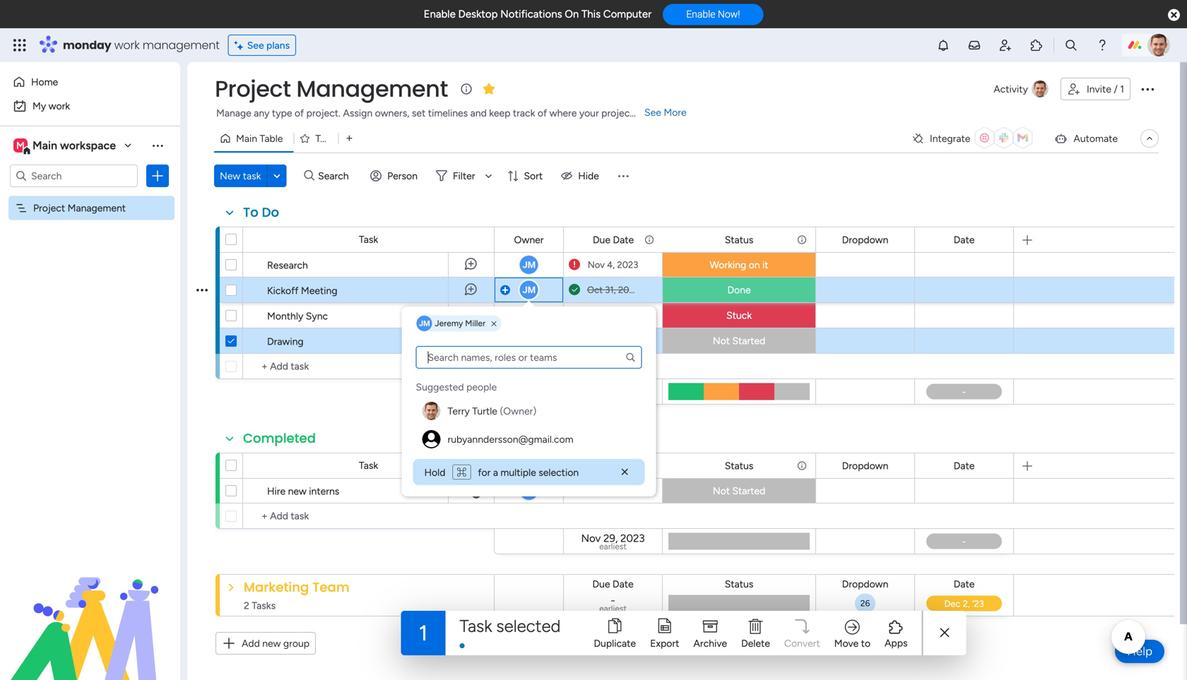 Task type: locate. For each thing, give the bounding box(es) containing it.
home link
[[8, 71, 172, 93]]

+ add task text field down jeremy miller image
[[250, 358, 488, 375]]

filter button
[[430, 165, 497, 187]]

task for completed
[[359, 460, 378, 472]]

kickoff meeting
[[267, 285, 338, 297]]

1 vertical spatial task
[[359, 460, 378, 472]]

see
[[247, 39, 264, 51], [645, 106, 662, 118]]

0 vertical spatial owner field
[[511, 232, 547, 248]]

enable left now!
[[686, 8, 716, 20]]

management up 'assign' on the left top of page
[[296, 73, 448, 105]]

2023 for nov 29, 2023 earliest
[[621, 532, 645, 545]]

2 vertical spatial status
[[725, 579, 754, 591]]

2 vertical spatial date field
[[950, 577, 979, 592]]

status field for due date
[[721, 577, 757, 592]]

owner down the rubyanndersson@gmail.com
[[514, 460, 544, 472]]

0 horizontal spatial of
[[295, 107, 304, 119]]

any
[[254, 107, 270, 119]]

Dropdown field
[[839, 232, 892, 248], [839, 458, 892, 474], [839, 577, 892, 592]]

nov inside nov 29, 2023 earliest
[[581, 532, 601, 545]]

owner field down the rubyanndersson@gmail.com
[[511, 458, 547, 474]]

2 vertical spatial nov
[[581, 532, 601, 545]]

management inside list box
[[68, 202, 126, 214]]

2023 down nov 29, 2023
[[621, 532, 645, 545]]

owners,
[[375, 107, 410, 119]]

help
[[1128, 645, 1153, 659]]

owner field up jeremy miller icon at the left top of page
[[511, 232, 547, 248]]

for
[[478, 467, 491, 479]]

main inside button
[[236, 133, 257, 145]]

new right add
[[262, 638, 281, 650]]

1 horizontal spatial main
[[236, 133, 257, 145]]

0 vertical spatial task
[[359, 234, 378, 246]]

jeremy miller image
[[518, 280, 540, 301]]

due date field for owner
[[589, 458, 638, 474]]

1 vertical spatial status
[[725, 460, 754, 472]]

0 vertical spatial management
[[296, 73, 448, 105]]

management
[[143, 37, 220, 53]]

oct 31, 2023
[[587, 285, 640, 296]]

nov down nov 29, 2023
[[581, 532, 601, 545]]

move to
[[835, 638, 871, 650]]

this
[[582, 8, 601, 20]]

main table button
[[214, 127, 294, 150]]

1 vertical spatial owner field
[[511, 458, 547, 474]]

work inside option
[[49, 100, 70, 112]]

1 horizontal spatial 1
[[475, 490, 478, 499]]

0 vertical spatial v2 overdue deadline image
[[569, 258, 580, 272]]

[object object] element up the rubyanndersson@gmail.com
[[416, 397, 642, 426]]

2 vertical spatial dropdown field
[[839, 577, 892, 592]]

due date field up nov 29, 2023
[[589, 458, 638, 474]]

task left 'selected'
[[460, 616, 492, 637]]

29, inside nov 29, 2023 earliest
[[604, 532, 618, 545]]

0 horizontal spatial main
[[33, 139, 57, 152]]

update feed image
[[968, 38, 982, 52]]

of
[[295, 107, 304, 119], [538, 107, 547, 119]]

1 vertical spatial not started
[[713, 485, 766, 497]]

enable inside button
[[686, 8, 716, 20]]

dialog
[[402, 307, 656, 497]]

0 vertical spatial options image
[[1139, 81, 1156, 98]]

1 vertical spatial 29,
[[604, 532, 618, 545]]

automate
[[1074, 133, 1118, 145]]

1 vertical spatial + add task text field
[[250, 508, 488, 525]]

1 horizontal spatial of
[[538, 107, 547, 119]]

1 horizontal spatial see
[[645, 106, 662, 118]]

monthly
[[267, 310, 303, 322]]

archive
[[694, 638, 727, 650]]

0 vertical spatial nov
[[588, 259, 605, 271]]

1 v2 overdue deadline image from the top
[[569, 258, 580, 272]]

select product image
[[13, 38, 27, 52]]

workspace options image
[[151, 138, 165, 153]]

0 vertical spatial status field
[[721, 232, 757, 248]]

1 horizontal spatial project
[[215, 73, 291, 105]]

1 [object object] element from the top
[[416, 397, 642, 426]]

options image
[[1139, 81, 1156, 98], [197, 272, 208, 308]]

keep
[[489, 107, 511, 119]]

new inside button
[[262, 638, 281, 650]]

terry turtle (owner)
[[448, 405, 537, 417]]

2023 right the 4,
[[617, 259, 638, 271]]

Date field
[[950, 232, 979, 248], [950, 458, 979, 474], [950, 577, 979, 592]]

1 vertical spatial owner
[[514, 460, 544, 472]]

1 button
[[448, 479, 494, 504]]

my work
[[33, 100, 70, 112]]

main right workspace image
[[33, 139, 57, 152]]

due date field up nov 4, 2023
[[589, 232, 638, 248]]

0 vertical spatial see
[[247, 39, 264, 51]]

automate button
[[1049, 127, 1124, 150]]

due down nov 29, 2023 earliest at the bottom of the page
[[593, 579, 610, 591]]

task left 'hold'
[[359, 460, 378, 472]]

1 dropdown field from the top
[[839, 232, 892, 248]]

monday
[[63, 37, 111, 53]]

1 vertical spatial v2 overdue deadline image
[[569, 485, 580, 498]]

task
[[359, 234, 378, 246], [359, 460, 378, 472], [460, 616, 492, 637]]

1 vertical spatial not
[[713, 485, 730, 497]]

Search for content search field
[[416, 346, 642, 369]]

nov up nov 29, 2023 earliest at the bottom of the page
[[587, 486, 604, 497]]

my work option
[[8, 95, 172, 117]]

1 vertical spatial due date field
[[589, 458, 638, 474]]

invite / 1 button
[[1061, 78, 1131, 100]]

2023 for nov 4, 2023
[[617, 259, 638, 271]]

2023 down close image
[[621, 486, 643, 497]]

group
[[283, 638, 310, 650]]

where
[[550, 107, 577, 119]]

alert
[[413, 459, 645, 486]]

done
[[728, 284, 751, 296]]

1 earliest from the top
[[599, 542, 627, 552]]

1 status field from the top
[[721, 232, 757, 248]]

tree grid inside list box
[[416, 375, 642, 454]]

earliest up due date - earliest
[[599, 542, 627, 552]]

alert containing hold
[[413, 459, 645, 486]]

help image
[[1096, 38, 1110, 52]]

2 date field from the top
[[950, 458, 979, 474]]

add view image
[[347, 133, 352, 144]]

2 status field from the top
[[721, 458, 757, 474]]

owner up jeremy miller icon at the left top of page
[[514, 234, 544, 246]]

0 horizontal spatial table
[[260, 133, 283, 145]]

status
[[725, 234, 754, 246], [725, 460, 754, 472], [725, 579, 754, 591]]

1 vertical spatial dropdown
[[842, 460, 889, 472]]

0 vertical spatial owner
[[514, 234, 544, 246]]

0 vertical spatial status
[[725, 234, 754, 246]]

2 of from the left
[[538, 107, 547, 119]]

0 vertical spatial earliest
[[599, 542, 627, 552]]

Owner field
[[511, 232, 547, 248], [511, 458, 547, 474]]

status for date
[[725, 234, 754, 246]]

project management
[[215, 73, 448, 105], [33, 202, 126, 214]]

0 vertical spatial not
[[713, 335, 730, 347]]

lottie animation image
[[0, 538, 180, 681]]

due left close image
[[593, 460, 611, 472]]

1 horizontal spatial management
[[296, 73, 448, 105]]

people
[[467, 381, 497, 393]]

earliest inside due date - earliest
[[599, 604, 627, 614]]

0 vertical spatial 29,
[[607, 486, 619, 497]]

see left more
[[645, 106, 662, 118]]

sort
[[524, 170, 543, 182]]

1 status from the top
[[725, 234, 754, 246]]

list box containing suggested people
[[413, 346, 645, 454]]

completed
[[243, 430, 316, 448]]

of right track
[[538, 107, 547, 119]]

1 vertical spatial due date
[[593, 460, 634, 472]]

None search field
[[416, 346, 642, 369]]

option
[[0, 195, 180, 198]]

1 horizontal spatial new
[[288, 486, 307, 498]]

column information image
[[797, 234, 808, 246], [644, 461, 655, 472], [797, 461, 808, 472]]

1 vertical spatial see
[[645, 106, 662, 118]]

1 table from the left
[[260, 133, 283, 145]]

2 v2 overdue deadline image from the top
[[569, 485, 580, 498]]

main workspace
[[33, 139, 116, 152]]

1 vertical spatial options image
[[197, 272, 208, 308]]

on
[[749, 259, 760, 271]]

my
[[33, 100, 46, 112]]

task down person popup button
[[359, 234, 378, 246]]

1 vertical spatial project management
[[33, 202, 126, 214]]

+ Add task text field
[[250, 358, 488, 375], [250, 508, 488, 525]]

main inside 'workspace selection' element
[[33, 139, 57, 152]]

due date up nov 29, 2023
[[593, 460, 634, 472]]

1 horizontal spatial table
[[316, 133, 339, 145]]

3 dropdown from the top
[[842, 579, 889, 591]]

dialog containing suggested people
[[402, 307, 656, 497]]

due up the 4,
[[593, 234, 611, 246]]

track
[[513, 107, 535, 119]]

v2 done deadline image
[[569, 283, 580, 297]]

show board description image
[[458, 82, 475, 96]]

2 + add task text field from the top
[[250, 508, 488, 525]]

v2 overdue deadline image for nov 29, 2023
[[569, 485, 580, 498]]

v2 overdue deadline image up v2 done deadline image
[[569, 258, 580, 272]]

dapulse x slim image
[[492, 320, 497, 329]]

v2 overdue deadline image down selection
[[569, 485, 580, 498]]

2 due date field from the top
[[589, 458, 638, 474]]

enable left desktop
[[424, 8, 456, 20]]

Due Date field
[[589, 232, 638, 248], [589, 458, 638, 474], [589, 577, 637, 592]]

3 due date field from the top
[[589, 577, 637, 592]]

oct
[[587, 285, 603, 296]]

0 horizontal spatial work
[[49, 100, 70, 112]]

0 vertical spatial due date field
[[589, 232, 638, 248]]

to
[[861, 638, 871, 650]]

0 horizontal spatial enable
[[424, 8, 456, 20]]

due date field up -
[[589, 577, 637, 592]]

1 vertical spatial earliest
[[599, 604, 627, 614]]

main down "manage"
[[236, 133, 257, 145]]

notifications
[[501, 8, 562, 20]]

earliest inside nov 29, 2023 earliest
[[599, 542, 627, 552]]

enable for enable desktop notifications on this computer
[[424, 8, 456, 20]]

1 of from the left
[[295, 107, 304, 119]]

2 enable from the left
[[686, 8, 716, 20]]

0 vertical spatial dropdown
[[842, 234, 889, 246]]

main for main table
[[236, 133, 257, 145]]

due date up nov 4, 2023
[[593, 234, 634, 246]]

0 horizontal spatial options image
[[197, 272, 208, 308]]

2023 right the 31,
[[618, 285, 640, 296]]

2023 inside nov 29, 2023 earliest
[[621, 532, 645, 545]]

filter
[[453, 170, 475, 182]]

0 vertical spatial due date
[[593, 234, 634, 246]]

person button
[[365, 165, 426, 187]]

project management down search in workspace field
[[33, 202, 126, 214]]

3 dropdown field from the top
[[839, 577, 892, 592]]

project down search in workspace field
[[33, 202, 65, 214]]

2 earliest from the top
[[599, 604, 627, 614]]

0 horizontal spatial new
[[262, 638, 281, 650]]

work right "my"
[[49, 100, 70, 112]]

3 due from the top
[[593, 579, 610, 591]]

home option
[[8, 71, 172, 93]]

table
[[260, 133, 283, 145], [316, 133, 339, 145]]

2 vertical spatial dropdown
[[842, 579, 889, 591]]

dropdown
[[842, 234, 889, 246], [842, 460, 889, 472], [842, 579, 889, 591]]

m
[[16, 140, 25, 152]]

[object object] element down "(owner)"
[[416, 426, 642, 454]]

29, down nov 29, 2023
[[604, 532, 618, 545]]

tree grid
[[416, 375, 642, 454]]

do
[[262, 204, 279, 222]]

1 vertical spatial 1
[[475, 490, 478, 499]]

1 vertical spatial status field
[[721, 458, 757, 474]]

1 owner from the top
[[514, 234, 544, 246]]

integrate button
[[906, 124, 1043, 153]]

not started
[[713, 335, 766, 347], [713, 485, 766, 497]]

project up any
[[215, 73, 291, 105]]

hide button
[[556, 165, 608, 187]]

0 vertical spatial due
[[593, 234, 611, 246]]

1 dropdown from the top
[[842, 234, 889, 246]]

multiple
[[501, 467, 536, 479]]

2 vertical spatial due date field
[[589, 577, 637, 592]]

table down any
[[260, 133, 283, 145]]

see left plans
[[247, 39, 264, 51]]

marketing team
[[244, 579, 350, 597]]

Search in workspace field
[[30, 168, 118, 184]]

2 not from the top
[[713, 485, 730, 497]]

To Do field
[[240, 204, 283, 222]]

+ add task text field down interns
[[250, 508, 488, 525]]

work
[[114, 37, 140, 53], [49, 100, 70, 112]]

2 started from the top
[[733, 485, 766, 497]]

2 not started from the top
[[713, 485, 766, 497]]

1 vertical spatial management
[[68, 202, 126, 214]]

new
[[288, 486, 307, 498], [262, 638, 281, 650]]

hold
[[424, 467, 448, 479]]

2 dropdown field from the top
[[839, 458, 892, 474]]

1 vertical spatial new
[[262, 638, 281, 650]]

home
[[31, 76, 58, 88]]

2 owner from the top
[[514, 460, 544, 472]]

1 due date field from the top
[[589, 232, 638, 248]]

list box
[[413, 346, 645, 454]]

1 vertical spatial started
[[733, 485, 766, 497]]

nov for nov 4, 2023
[[588, 259, 605, 271]]

1 vertical spatial nov
[[587, 486, 604, 497]]

0 vertical spatial not started
[[713, 335, 766, 347]]

Status field
[[721, 232, 757, 248], [721, 458, 757, 474], [721, 577, 757, 592]]

1 enable from the left
[[424, 8, 456, 20]]

table left add view icon
[[316, 133, 339, 145]]

1 vertical spatial due
[[593, 460, 611, 472]]

tree grid containing suggested people
[[416, 375, 642, 454]]

computer
[[604, 8, 652, 20]]

2 dropdown from the top
[[842, 460, 889, 472]]

0 vertical spatial + add task text field
[[250, 358, 488, 375]]

project inside project management list box
[[33, 202, 65, 214]]

2023
[[617, 259, 638, 271], [618, 285, 640, 296], [621, 486, 643, 497], [621, 532, 645, 545]]

Project Management field
[[211, 73, 452, 105]]

nov for nov 29, 2023
[[587, 486, 604, 497]]

0 horizontal spatial 1
[[419, 621, 428, 646]]

2 vertical spatial due
[[593, 579, 610, 591]]

1 not started from the top
[[713, 335, 766, 347]]

nov left the 4,
[[588, 259, 605, 271]]

suggested
[[416, 381, 464, 393]]

2023 for nov 29, 2023
[[621, 486, 643, 497]]

3 status from the top
[[725, 579, 754, 591]]

1 vertical spatial dropdown field
[[839, 458, 892, 474]]

1 vertical spatial work
[[49, 100, 70, 112]]

1 inside 1 "button"
[[475, 490, 478, 499]]

0 vertical spatial project management
[[215, 73, 448, 105]]

new task button
[[214, 165, 267, 187]]

2 horizontal spatial 1
[[1121, 83, 1125, 95]]

2 due date from the top
[[593, 460, 634, 472]]

[object object] element
[[416, 397, 642, 426], [416, 426, 642, 454]]

29, down close image
[[607, 486, 619, 497]]

v2 overdue deadline image for nov 4, 2023
[[569, 258, 580, 272]]

3 date field from the top
[[950, 577, 979, 592]]

management down search in workspace field
[[68, 202, 126, 214]]

0 horizontal spatial project management
[[33, 202, 126, 214]]

0 vertical spatial work
[[114, 37, 140, 53]]

0 vertical spatial started
[[733, 335, 766, 347]]

work right monday
[[114, 37, 140, 53]]

0 horizontal spatial see
[[247, 39, 264, 51]]

0 vertical spatial new
[[288, 486, 307, 498]]

terry
[[448, 405, 470, 417]]

new right hire
[[288, 486, 307, 498]]

menu image
[[616, 169, 630, 183]]

2 vertical spatial status field
[[721, 577, 757, 592]]

enable
[[424, 8, 456, 20], [686, 8, 716, 20]]

1 vertical spatial project
[[33, 202, 65, 214]]

workspace
[[60, 139, 116, 152]]

2 [object object] element from the top
[[416, 426, 642, 454]]

1 horizontal spatial enable
[[686, 8, 716, 20]]

status for due date
[[725, 579, 754, 591]]

0 vertical spatial date field
[[950, 232, 979, 248]]

main
[[236, 133, 257, 145], [33, 139, 57, 152]]

1 horizontal spatial work
[[114, 37, 140, 53]]

marketing
[[244, 579, 309, 597]]

see inside button
[[247, 39, 264, 51]]

v2 overdue deadline image
[[569, 258, 580, 272], [569, 485, 580, 498]]

0 vertical spatial 1
[[1121, 83, 1125, 95]]

3 status field from the top
[[721, 577, 757, 592]]

0 horizontal spatial management
[[68, 202, 126, 214]]

earliest up duplicate
[[599, 604, 627, 614]]

1 vertical spatial date field
[[950, 458, 979, 474]]

search image
[[625, 352, 637, 363]]

activity button
[[988, 78, 1055, 100]]

not
[[713, 335, 730, 347], [713, 485, 730, 497]]

project management up project.
[[215, 73, 448, 105]]

monday work management
[[63, 37, 220, 53]]

apps
[[885, 638, 908, 650]]

0 vertical spatial project
[[215, 73, 291, 105]]

0 vertical spatial dropdown field
[[839, 232, 892, 248]]

of right type
[[295, 107, 304, 119]]

set
[[412, 107, 426, 119]]

0 horizontal spatial project
[[33, 202, 65, 214]]



Task type: describe. For each thing, give the bounding box(es) containing it.
options image
[[151, 169, 165, 183]]

jeremy
[[435, 318, 463, 329]]

2 table from the left
[[316, 133, 339, 145]]

see for see more
[[645, 106, 662, 118]]

table button
[[294, 127, 339, 150]]

2 vertical spatial task
[[460, 616, 492, 637]]

project management list box
[[0, 193, 180, 411]]

1 + add task text field from the top
[[250, 358, 488, 375]]

new for add
[[262, 638, 281, 650]]

collapse board header image
[[1144, 133, 1156, 144]]

to
[[243, 204, 259, 222]]

your
[[580, 107, 599, 119]]

see for see plans
[[247, 39, 264, 51]]

suggested people
[[416, 381, 497, 393]]

nov 29, 2023 earliest
[[581, 532, 645, 552]]

export
[[650, 638, 680, 650]]

enable now! button
[[663, 4, 764, 25]]

desktop
[[458, 8, 498, 20]]

nov 29, 2023
[[587, 486, 643, 497]]

dropdown for due date
[[842, 579, 889, 591]]

delete
[[742, 638, 770, 650]]

rubyanndersson@gmail.com
[[448, 434, 574, 446]]

Search field
[[315, 166, 357, 186]]

1 started from the top
[[733, 335, 766, 347]]

mar
[[601, 335, 617, 347]]

lottie animation element
[[0, 538, 180, 681]]

workspace selection element
[[13, 137, 118, 156]]

project
[[602, 107, 634, 119]]

jeremy miller
[[435, 318, 486, 329]]

see plans button
[[228, 35, 296, 56]]

⌘
[[457, 467, 467, 479]]

selection
[[539, 467, 579, 479]]

interns
[[309, 486, 340, 498]]

alert inside dialog
[[413, 459, 645, 486]]

26
[[861, 599, 870, 609]]

activity
[[994, 83, 1028, 95]]

manage any type of project. assign owners, set timelines and keep track of where your project stands.
[[216, 107, 668, 119]]

due inside due date - earliest
[[593, 579, 610, 591]]

plans
[[267, 39, 290, 51]]

due date field for status
[[589, 577, 637, 592]]

it
[[763, 259, 769, 271]]

Completed field
[[240, 430, 320, 448]]

1 inside invite / 1 button
[[1121, 83, 1125, 95]]

move
[[835, 638, 859, 650]]

add
[[242, 638, 260, 650]]

Marketing Team field
[[240, 579, 353, 597]]

manage
[[216, 107, 251, 119]]

dropdown field for due date
[[839, 577, 892, 592]]

more
[[664, 106, 687, 118]]

help button
[[1116, 640, 1165, 664]]

date inside due date - earliest
[[613, 579, 634, 591]]

owner for 1st owner field from the bottom of the page
[[514, 460, 544, 472]]

1 horizontal spatial project management
[[215, 73, 448, 105]]

work for my
[[49, 100, 70, 112]]

column information image
[[644, 234, 655, 246]]

suggested people row
[[416, 375, 497, 394]]

new task
[[220, 170, 261, 182]]

project.
[[307, 107, 341, 119]]

task selected
[[460, 616, 561, 637]]

sort button
[[501, 165, 551, 187]]

new for hire
[[288, 486, 307, 498]]

working on it
[[710, 259, 769, 271]]

enable for enable now!
[[686, 8, 716, 20]]

sync
[[306, 310, 328, 322]]

dropdown for date
[[842, 234, 889, 246]]

workspace image
[[13, 138, 28, 153]]

remove from favorites image
[[482, 82, 496, 96]]

task
[[243, 170, 261, 182]]

list box inside dialog
[[413, 346, 645, 454]]

31,
[[605, 285, 616, 296]]

arrow down image
[[480, 168, 497, 184]]

v2 search image
[[304, 168, 315, 184]]

new
[[220, 170, 241, 182]]

invite
[[1087, 83, 1112, 95]]

2 status from the top
[[725, 460, 754, 472]]

1 owner field from the top
[[511, 232, 547, 248]]

nov 4, 2023
[[588, 259, 638, 271]]

4,
[[607, 259, 615, 271]]

29, for nov 29, 2023
[[607, 486, 619, 497]]

assign
[[343, 107, 373, 119]]

task for to do
[[359, 234, 378, 246]]

type
[[272, 107, 292, 119]]

main table
[[236, 133, 283, 145]]

convert
[[785, 638, 820, 650]]

jeremy miller image
[[417, 316, 432, 332]]

integrate
[[930, 133, 971, 145]]

1 horizontal spatial options image
[[1139, 81, 1156, 98]]

hire new interns
[[267, 486, 340, 498]]

owner for second owner field from the bottom of the page
[[514, 234, 544, 246]]

mar 8
[[601, 335, 625, 347]]

nov for nov 29, 2023 earliest
[[581, 532, 601, 545]]

enable now!
[[686, 8, 740, 20]]

[object object] element containing rubyanndersson@gmail.com
[[416, 426, 642, 454]]

work for monday
[[114, 37, 140, 53]]

dapulse close image
[[1168, 8, 1180, 23]]

duplicate
[[594, 638, 636, 650]]

now!
[[718, 8, 740, 20]]

notifications image
[[937, 38, 951, 52]]

2 due from the top
[[593, 460, 611, 472]]

1 due date from the top
[[593, 234, 634, 246]]

hide
[[578, 170, 599, 182]]

2 vertical spatial 1
[[419, 621, 428, 646]]

and
[[471, 107, 487, 119]]

29, for nov 29, 2023 earliest
[[604, 532, 618, 545]]

see plans
[[247, 39, 290, 51]]

due date - earliest
[[593, 579, 634, 614]]

main for main workspace
[[33, 139, 57, 152]]

angle down image
[[274, 171, 280, 181]]

miller
[[465, 318, 486, 329]]

1 not from the top
[[713, 335, 730, 347]]

1 due from the top
[[593, 234, 611, 246]]

search everything image
[[1065, 38, 1079, 52]]

-
[[611, 595, 615, 607]]

2 owner field from the top
[[511, 458, 547, 474]]

/
[[1114, 83, 1118, 95]]

monday marketplace image
[[1030, 38, 1044, 52]]

hire
[[267, 486, 286, 498]]

drawing
[[267, 336, 304, 348]]

add new group
[[242, 638, 310, 650]]

working
[[710, 259, 747, 271]]

dapulse addbtn image
[[500, 286, 509, 294]]

1 date field from the top
[[950, 232, 979, 248]]

turtle
[[472, 405, 498, 417]]

invite members image
[[999, 38, 1013, 52]]

person
[[387, 170, 418, 182]]

2023 for oct 31, 2023
[[618, 285, 640, 296]]

selected
[[496, 616, 561, 637]]

stands.
[[636, 107, 668, 119]]

[object object] element containing terry turtle
[[416, 397, 642, 426]]

close image
[[618, 465, 632, 480]]

earliest for -
[[599, 604, 627, 614]]

a
[[493, 467, 498, 479]]

terry turtle image
[[1148, 34, 1171, 57]]

see more link
[[643, 105, 688, 119]]

(owner)
[[500, 405, 537, 417]]

earliest for 2023
[[599, 542, 627, 552]]

dropdown field for date
[[839, 232, 892, 248]]

project management inside project management list box
[[33, 202, 126, 214]]

monthly sync
[[267, 310, 328, 322]]

status field for date
[[721, 232, 757, 248]]

enable desktop notifications on this computer
[[424, 8, 652, 20]]



Task type: vqa. For each thing, say whether or not it's contained in the screenshot.
my contacts field
no



